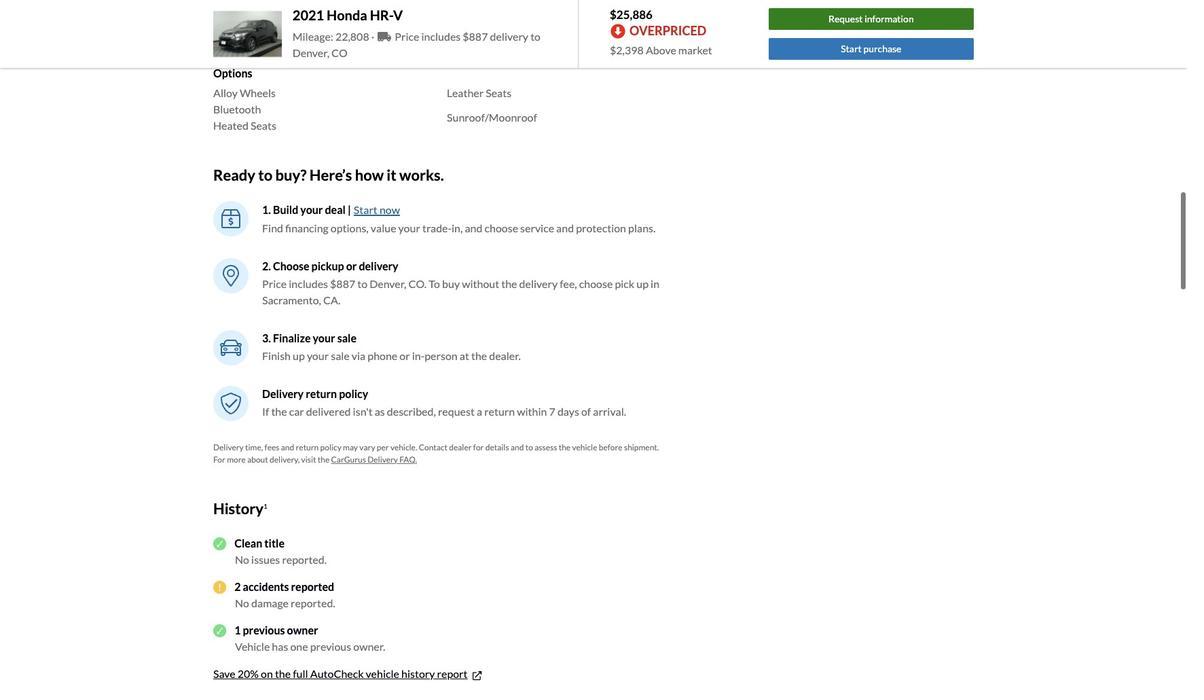 Task type: locate. For each thing, give the bounding box(es) containing it.
about
[[247, 454, 268, 464]]

save 20% on the full autocheck vehicle history report
[[213, 667, 468, 680]]

0 horizontal spatial up
[[293, 349, 305, 362]]

of
[[582, 405, 591, 418]]

has
[[272, 640, 288, 653]]

0 vertical spatial denver,
[[293, 46, 330, 59]]

as
[[375, 405, 385, 418]]

save 20% on the full autocheck vehicle history report link
[[213, 667, 484, 682]]

price down 2.
[[262, 277, 287, 290]]

$887 inside 2. choose pickup or delivery price includes $887 to denver, co. to buy without the delivery fee, choose pick up in sacramento, ca.
[[330, 277, 356, 290]]

reported.
[[282, 553, 327, 566], [291, 597, 335, 610]]

3.
[[262, 331, 271, 344]]

1 horizontal spatial up
[[637, 277, 649, 290]]

vehicle.
[[391, 442, 418, 452]]

1 previous owner
[[235, 624, 318, 637]]

0 horizontal spatial seats
[[251, 119, 276, 132]]

per
[[377, 442, 389, 452]]

up
[[637, 277, 649, 290], [293, 349, 305, 362]]

1 vertical spatial or
[[400, 349, 410, 362]]

1 vertical spatial start
[[354, 203, 378, 216]]

choose inside 1. build your deal | start now find financing options, value your trade-in, and choose service and protection plans.
[[485, 221, 518, 234]]

0 horizontal spatial in
[[302, 30, 311, 43]]

vehicle
[[572, 442, 598, 452], [366, 667, 400, 680]]

denver,
[[293, 46, 330, 59], [370, 277, 407, 290]]

1 horizontal spatial or
[[400, 349, 410, 362]]

pick
[[615, 277, 635, 290]]

to inside the price includes $887 delivery to denver, co
[[531, 30, 541, 43]]

ready to buy? here's how it works.
[[213, 166, 444, 184]]

the right on
[[275, 667, 291, 680]]

$25,886
[[610, 7, 653, 22]]

0 vertical spatial seats
[[486, 86, 512, 99]]

delivery inside the price includes $887 delivery to denver, co
[[490, 30, 529, 43]]

delivery up more
[[213, 442, 244, 452]]

1 horizontal spatial in
[[651, 277, 660, 290]]

delivery up car
[[262, 387, 304, 400]]

0 horizontal spatial or
[[346, 259, 357, 272]]

1
[[264, 502, 268, 510], [235, 624, 241, 637]]

above
[[646, 44, 677, 57]]

car
[[289, 405, 304, 418]]

choose left "service" at the left
[[485, 221, 518, 234]]

hr-
[[370, 7, 393, 23]]

0 horizontal spatial denver,
[[293, 46, 330, 59]]

options
[[213, 67, 252, 79]]

in,
[[452, 221, 463, 234]]

the right at
[[472, 349, 487, 362]]

choose right the "fee,"
[[580, 277, 613, 290]]

or right 'pickup'
[[346, 259, 357, 272]]

pickup
[[312, 259, 344, 272]]

0 horizontal spatial 1
[[235, 624, 241, 637]]

0 vertical spatial delivery
[[262, 387, 304, 400]]

0 vertical spatial $887
[[463, 30, 488, 43]]

1 vertical spatial return
[[485, 405, 515, 418]]

policy up isn't
[[339, 387, 368, 400]]

without
[[462, 277, 500, 290]]

seats inside alloy wheels bluetooth heated seats
[[251, 119, 276, 132]]

previous up the vehicle
[[243, 624, 285, 637]]

2 vertical spatial delivery
[[368, 454, 398, 464]]

denver, inside the price includes $887 delivery to denver, co
[[293, 46, 330, 59]]

1 vertical spatial up
[[293, 349, 305, 362]]

0 vertical spatial or
[[346, 259, 357, 272]]

1 horizontal spatial choose
[[580, 277, 613, 290]]

no down 2
[[235, 597, 249, 610]]

0 vertical spatial includes
[[422, 30, 461, 43]]

1 horizontal spatial includes
[[422, 30, 461, 43]]

1 vertical spatial seats
[[251, 119, 276, 132]]

alloy wheels bluetooth heated seats
[[213, 86, 276, 132]]

in
[[302, 30, 311, 43], [651, 277, 660, 290]]

delivery down per
[[368, 454, 398, 464]]

start down request
[[841, 43, 862, 55]]

vdpcheck image up 'save'
[[213, 624, 226, 637]]

title
[[265, 537, 285, 550]]

sale left via
[[331, 349, 350, 362]]

up inside 2. choose pickup or delivery price includes $887 to denver, co. to buy without the delivery fee, choose pick up in sacramento, ca.
[[637, 277, 649, 290]]

0 vertical spatial previous
[[243, 624, 285, 637]]

0 vertical spatial delivery
[[490, 30, 529, 43]]

$887 left "24"
[[463, 30, 488, 43]]

seats up the sunroof/moonroof
[[486, 86, 512, 99]]

0 vertical spatial start
[[841, 43, 862, 55]]

0 vertical spatial choose
[[485, 221, 518, 234]]

previous
[[243, 624, 285, 637], [310, 640, 351, 653]]

delivery left cu
[[490, 30, 529, 43]]

and right the in,
[[465, 221, 483, 234]]

$2,398
[[610, 44, 644, 57]]

return
[[306, 387, 337, 400], [485, 405, 515, 418], [296, 442, 319, 452]]

your
[[301, 203, 323, 216], [399, 221, 421, 234], [313, 331, 335, 344], [307, 349, 329, 362]]

1 vertical spatial 1
[[235, 624, 241, 637]]

0 vertical spatial no
[[235, 553, 249, 566]]

in inside doors: 4 doors front legroom: 41 in
[[302, 30, 311, 43]]

includes up sacramento, at the left top of page
[[289, 277, 328, 290]]

0 horizontal spatial vehicle
[[366, 667, 400, 680]]

2 no from the top
[[235, 597, 249, 610]]

return up "delivered"
[[306, 387, 337, 400]]

buy
[[442, 277, 460, 290]]

price right truck moving image
[[395, 30, 420, 43]]

vdpcheck image for 1 previous owner
[[213, 624, 226, 637]]

1 up clean title
[[264, 502, 268, 510]]

denver, left co.
[[370, 277, 407, 290]]

1 up the vehicle
[[235, 624, 241, 637]]

shipment.
[[624, 442, 659, 452]]

1 vertical spatial vehicle
[[366, 667, 400, 680]]

return right a
[[485, 405, 515, 418]]

0 horizontal spatial start
[[354, 203, 378, 216]]

1 vertical spatial vdpcheck image
[[213, 624, 226, 637]]

denver, inside 2. choose pickup or delivery price includes $887 to denver, co. to buy without the delivery fee, choose pick up in sacramento, ca.
[[370, 277, 407, 290]]

0 vertical spatial vehicle
[[572, 442, 598, 452]]

the right visit
[[318, 454, 330, 464]]

vehicle inside delivery time, fees and return policy may vary per vehicle. contact dealer for details and to assess the vehicle before shipment. for more about delivery, visit the
[[572, 442, 598, 452]]

1 vertical spatial delivery
[[213, 442, 244, 452]]

if
[[262, 405, 269, 418]]

in right pick
[[651, 277, 660, 290]]

delivery inside delivery time, fees and return policy may vary per vehicle. contact dealer for details and to assess the vehicle before shipment. for more about delivery, visit the
[[213, 442, 244, 452]]

delivery
[[490, 30, 529, 43], [359, 259, 399, 272], [520, 277, 558, 290]]

0 vertical spatial in
[[302, 30, 311, 43]]

1 horizontal spatial delivery
[[262, 387, 304, 400]]

choose
[[485, 221, 518, 234], [580, 277, 613, 290]]

sale up via
[[337, 331, 357, 344]]

1 vertical spatial policy
[[320, 442, 342, 452]]

2 vertical spatial delivery
[[520, 277, 558, 290]]

the right "if"
[[271, 405, 287, 418]]

$887 up ca.
[[330, 277, 356, 290]]

no
[[235, 553, 249, 566], [235, 597, 249, 610]]

0 vertical spatial up
[[637, 277, 649, 290]]

price inside 2. choose pickup or delivery price includes $887 to denver, co. to buy without the delivery fee, choose pick up in sacramento, ca.
[[262, 277, 287, 290]]

0 horizontal spatial $887
[[330, 277, 356, 290]]

buy?
[[276, 166, 307, 184]]

1 vertical spatial in
[[651, 277, 660, 290]]

the inside 2. choose pickup or delivery price includes $887 to denver, co. to buy without the delivery fee, choose pick up in sacramento, ca.
[[502, 277, 517, 290]]

request
[[829, 13, 863, 25]]

0 horizontal spatial includes
[[289, 277, 328, 290]]

delivery time, fees and return policy may vary per vehicle. contact dealer for details and to assess the vehicle before shipment. for more about delivery, visit the
[[213, 442, 659, 464]]

0 horizontal spatial choose
[[485, 221, 518, 234]]

0 horizontal spatial delivery
[[213, 442, 244, 452]]

2 vdpcheck image from the top
[[213, 624, 226, 637]]

1 horizontal spatial start
[[841, 43, 862, 55]]

to inside 2. choose pickup or delivery price includes $887 to denver, co. to buy without the delivery fee, choose pick up in sacramento, ca.
[[358, 277, 368, 290]]

save 20% on the full autocheck vehicle history report image
[[471, 669, 484, 682]]

seats
[[486, 86, 512, 99], [251, 119, 276, 132]]

start now button
[[353, 201, 401, 218]]

previous up the autocheck
[[310, 640, 351, 653]]

1 horizontal spatial vehicle
[[572, 442, 598, 452]]

reported. for clean title
[[282, 553, 327, 566]]

1 vertical spatial no
[[235, 597, 249, 610]]

the right without
[[502, 277, 517, 290]]

1 vertical spatial price
[[262, 277, 287, 290]]

vehicle has one previous owner.
[[235, 640, 386, 653]]

no for no issues reported.
[[235, 553, 249, 566]]

1 horizontal spatial denver,
[[370, 277, 407, 290]]

and right "service" at the left
[[557, 221, 574, 234]]

0 vertical spatial reported.
[[282, 553, 327, 566]]

cargo volume: 24 cu ft
[[447, 30, 555, 43]]

choose inside 2. choose pickup or delivery price includes $887 to denver, co. to buy without the delivery fee, choose pick up in sacramento, ca.
[[580, 277, 613, 290]]

return up visit
[[296, 442, 319, 452]]

isn't
[[353, 405, 373, 418]]

delivery left the "fee,"
[[520, 277, 558, 290]]

reported. up reported
[[282, 553, 327, 566]]

to left ft
[[531, 30, 541, 43]]

in right 41
[[302, 30, 311, 43]]

volume:
[[478, 30, 516, 43]]

the
[[502, 277, 517, 290], [472, 349, 487, 362], [271, 405, 287, 418], [559, 442, 571, 452], [318, 454, 330, 464], [275, 667, 291, 680]]

seats down bluetooth
[[251, 119, 276, 132]]

may
[[343, 442, 358, 452]]

up down finalize
[[293, 349, 305, 362]]

your down finalize
[[307, 349, 329, 362]]

1 vertical spatial denver,
[[370, 277, 407, 290]]

0 vertical spatial vdpcheck image
[[213, 537, 226, 550]]

1 horizontal spatial 1
[[264, 502, 268, 510]]

cargurus delivery faq. link
[[331, 454, 417, 464]]

to left assess
[[526, 442, 533, 452]]

reported. down reported
[[291, 597, 335, 610]]

up right pick
[[637, 277, 649, 290]]

in-
[[412, 349, 425, 362]]

1 vertical spatial $887
[[330, 277, 356, 290]]

0 vertical spatial sale
[[337, 331, 357, 344]]

your right finalize
[[313, 331, 335, 344]]

or left in-
[[400, 349, 410, 362]]

delivery,
[[270, 454, 300, 464]]

denver, down mileage:
[[293, 46, 330, 59]]

history
[[213, 499, 264, 517]]

the inside 'link'
[[275, 667, 291, 680]]

ft
[[547, 30, 555, 43]]

described,
[[387, 405, 436, 418]]

leather
[[447, 86, 484, 99]]

vehicle left before
[[572, 442, 598, 452]]

arrival.
[[593, 405, 627, 418]]

0 horizontal spatial price
[[262, 277, 287, 290]]

choose
[[273, 259, 310, 272]]

1 horizontal spatial previous
[[310, 640, 351, 653]]

no down the clean
[[235, 553, 249, 566]]

delivery down value
[[359, 259, 399, 272]]

policy left may
[[320, 442, 342, 452]]

doors
[[257, 14, 285, 26]]

ca.
[[323, 293, 341, 306]]

vdpcheck image
[[213, 537, 226, 550], [213, 624, 226, 637]]

0 vertical spatial 1
[[264, 502, 268, 510]]

to left co.
[[358, 277, 368, 290]]

20%
[[238, 667, 259, 680]]

start
[[841, 43, 862, 55], [354, 203, 378, 216]]

1 horizontal spatial price
[[395, 30, 420, 43]]

1 no from the top
[[235, 553, 249, 566]]

2
[[235, 581, 241, 593]]

the inside delivery return policy if the car delivered isn't as described, request a return within 7 days of arrival.
[[271, 405, 287, 418]]

clean
[[235, 537, 262, 550]]

legroom:
[[242, 30, 284, 43]]

includes left volume:
[[422, 30, 461, 43]]

your right value
[[399, 221, 421, 234]]

and
[[465, 221, 483, 234], [557, 221, 574, 234], [281, 442, 294, 452], [511, 442, 524, 452]]

purchase
[[864, 43, 902, 55]]

to inside delivery time, fees and return policy may vary per vehicle. contact dealer for details and to assess the vehicle before shipment. for more about delivery, visit the
[[526, 442, 533, 452]]

delivery inside delivery return policy if the car delivered isn't as described, request a return within 7 days of arrival.
[[262, 387, 304, 400]]

options,
[[331, 221, 369, 234]]

1 vertical spatial delivery
[[359, 259, 399, 272]]

0 vertical spatial policy
[[339, 387, 368, 400]]

cargurus delivery faq.
[[331, 454, 417, 464]]

or
[[346, 259, 357, 272], [400, 349, 410, 362]]

1 vertical spatial choose
[[580, 277, 613, 290]]

vdpcheck image for clean title
[[213, 537, 226, 550]]

leather seats
[[447, 86, 512, 99]]

0 vertical spatial price
[[395, 30, 420, 43]]

1 vdpcheck image from the top
[[213, 537, 226, 550]]

1 horizontal spatial $887
[[463, 30, 488, 43]]

doors: 4 doors front legroom: 41 in
[[213, 14, 311, 43]]

7
[[549, 405, 556, 418]]

vdpcheck image left the clean
[[213, 537, 226, 550]]

1 vertical spatial includes
[[289, 277, 328, 290]]

1 vertical spatial reported.
[[291, 597, 335, 610]]

1.
[[262, 203, 271, 216]]

2 vertical spatial return
[[296, 442, 319, 452]]

value
[[371, 221, 397, 234]]

request information
[[829, 13, 914, 25]]

start right the "|"
[[354, 203, 378, 216]]

vehicle down "owner."
[[366, 667, 400, 680]]

1 vertical spatial sale
[[331, 349, 350, 362]]



Task type: describe. For each thing, give the bounding box(es) containing it.
how
[[355, 166, 384, 184]]

sunroof/moonroof
[[447, 111, 537, 124]]

41
[[287, 30, 300, 43]]

overpriced
[[630, 23, 707, 38]]

faq.
[[400, 454, 417, 464]]

v
[[393, 7, 403, 23]]

for
[[474, 442, 484, 452]]

fees
[[265, 442, 280, 452]]

ready
[[213, 166, 255, 184]]

history 1
[[213, 499, 268, 517]]

issues
[[251, 553, 280, 566]]

one
[[290, 640, 308, 653]]

22,808
[[336, 30, 369, 43]]

bluetooth
[[213, 103, 261, 116]]

vary
[[360, 442, 375, 452]]

0 vertical spatial return
[[306, 387, 337, 400]]

vehicle inside 'link'
[[366, 667, 400, 680]]

visit
[[301, 454, 316, 464]]

dealer.
[[489, 349, 521, 362]]

autocheck
[[310, 667, 364, 680]]

alloy
[[213, 86, 238, 99]]

doors:
[[213, 14, 245, 26]]

1 inside history 1
[[264, 502, 268, 510]]

start purchase button
[[769, 38, 974, 60]]

fee,
[[560, 277, 577, 290]]

damage
[[251, 597, 289, 610]]

or inside the 3. finalize your sale finish up your sale via phone or in-person at the dealer.
[[400, 349, 410, 362]]

the right assess
[[559, 442, 571, 452]]

in inside 2. choose pickup or delivery price includes $887 to denver, co. to buy without the delivery fee, choose pick up in sacramento, ca.
[[651, 277, 660, 290]]

$2,398 above market
[[610, 44, 713, 57]]

details
[[486, 442, 509, 452]]

1 vertical spatial previous
[[310, 640, 351, 653]]

2021 honda hr-v image
[[213, 8, 282, 60]]

delivery return policy if the car delivered isn't as described, request a return within 7 days of arrival.
[[262, 387, 627, 418]]

1 horizontal spatial seats
[[486, 86, 512, 99]]

vehicle
[[235, 640, 270, 653]]

reported
[[291, 581, 334, 593]]

phone
[[368, 349, 398, 362]]

now
[[380, 203, 400, 216]]

person
[[425, 349, 458, 362]]

accidents
[[243, 581, 289, 593]]

sacramento,
[[262, 293, 321, 306]]

trade-
[[423, 221, 452, 234]]

policy inside delivery time, fees and return policy may vary per vehicle. contact dealer for details and to assess the vehicle before shipment. for more about delivery, visit the
[[320, 442, 342, 452]]

full
[[293, 667, 308, 680]]

and up delivery,
[[281, 442, 294, 452]]

up inside the 3. finalize your sale finish up your sale via phone or in-person at the dealer.
[[293, 349, 305, 362]]

return inside delivery time, fees and return policy may vary per vehicle. contact dealer for details and to assess the vehicle before shipment. for more about delivery, visit the
[[296, 442, 319, 452]]

delivery for delivery time, fees and return policy may vary per vehicle. contact dealer for details and to assess the vehicle before shipment. for more about delivery, visit the
[[213, 442, 244, 452]]

days
[[558, 405, 580, 418]]

protection
[[576, 221, 627, 234]]

service
[[521, 221, 555, 234]]

find
[[262, 221, 283, 234]]

via
[[352, 349, 366, 362]]

delivery for delivery return policy if the car delivered isn't as described, request a return within 7 days of arrival.
[[262, 387, 304, 400]]

your up financing
[[301, 203, 323, 216]]

2. choose pickup or delivery price includes $887 to denver, co. to buy without the delivery fee, choose pick up in sacramento, ca.
[[262, 259, 660, 306]]

clean title
[[235, 537, 285, 550]]

to left buy?
[[258, 166, 273, 184]]

24
[[519, 30, 532, 43]]

the inside the 3. finalize your sale finish up your sale via phone or in-person at the dealer.
[[472, 349, 487, 362]]

finalize
[[273, 331, 311, 344]]

0 horizontal spatial previous
[[243, 624, 285, 637]]

price includes $887 delivery to denver, co
[[293, 30, 541, 59]]

works.
[[400, 166, 444, 184]]

2.
[[262, 259, 271, 272]]

honda
[[327, 7, 367, 23]]

includes inside the price includes $887 delivery to denver, co
[[422, 30, 461, 43]]

start purchase
[[841, 43, 902, 55]]

front
[[213, 30, 240, 43]]

on
[[261, 667, 273, 680]]

includes inside 2. choose pickup or delivery price includes $887 to denver, co. to buy without the delivery fee, choose pick up in sacramento, ca.
[[289, 277, 328, 290]]

2 accidents reported
[[235, 581, 334, 593]]

or inside 2. choose pickup or delivery price includes $887 to denver, co. to buy without the delivery fee, choose pick up in sacramento, ca.
[[346, 259, 357, 272]]

2 horizontal spatial delivery
[[368, 454, 398, 464]]

$887 inside the price includes $887 delivery to denver, co
[[463, 30, 488, 43]]

no issues reported.
[[235, 553, 327, 566]]

policy inside delivery return policy if the car delivered isn't as described, request a return within 7 days of arrival.
[[339, 387, 368, 400]]

start inside the start purchase button
[[841, 43, 862, 55]]

financing
[[285, 221, 329, 234]]

no damage reported.
[[235, 597, 335, 610]]

cu
[[534, 30, 545, 43]]

price inside the price includes $887 delivery to denver, co
[[395, 30, 420, 43]]

market
[[679, 44, 713, 57]]

within
[[517, 405, 547, 418]]

a
[[477, 405, 482, 418]]

2021
[[293, 7, 324, 23]]

owner.
[[354, 640, 386, 653]]

start inside 1. build your deal | start now find financing options, value your trade-in, and choose service and protection plans.
[[354, 203, 378, 216]]

truck moving image
[[378, 31, 392, 42]]

mileage:
[[293, 30, 334, 43]]

history
[[402, 667, 435, 680]]

4
[[249, 14, 255, 26]]

heated
[[213, 119, 249, 132]]

3. finalize your sale finish up your sale via phone or in-person at the dealer.
[[262, 331, 521, 362]]

save
[[213, 667, 236, 680]]

vdpalert image
[[213, 581, 226, 594]]

and right the details
[[511, 442, 524, 452]]

reported. for 2 accidents reported
[[291, 597, 335, 610]]

no for no damage reported.
[[235, 597, 249, 610]]

finish
[[262, 349, 291, 362]]

report
[[437, 667, 468, 680]]

before
[[599, 442, 623, 452]]



Task type: vqa. For each thing, say whether or not it's contained in the screenshot.
with
no



